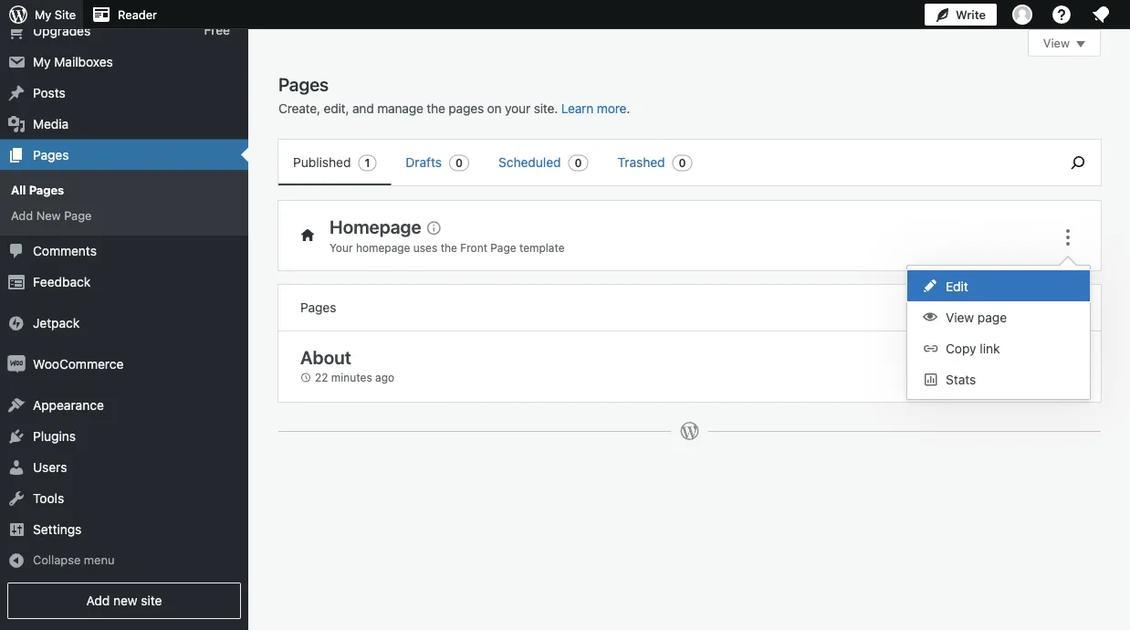 Task type: locate. For each thing, give the bounding box(es) containing it.
22 minutes ago link
[[300, 369, 405, 386]]

page
[[64, 209, 92, 222], [491, 241, 516, 254]]

my
[[35, 8, 51, 21], [33, 54, 51, 69]]

my site link
[[0, 0, 83, 29]]

add
[[11, 209, 33, 222], [999, 301, 1019, 314], [86, 593, 110, 608]]

0 vertical spatial view
[[1044, 36, 1070, 50]]

my inside the my mailboxes link
[[33, 54, 51, 69]]

my left 'site'
[[35, 8, 51, 21]]

1 horizontal spatial page
[[491, 241, 516, 254]]

1 horizontal spatial new
[[1022, 301, 1043, 314]]

appearance
[[33, 398, 104, 413]]

menu
[[84, 553, 115, 567]]

page inside button
[[978, 310, 1007, 325]]

page up copy link button
[[978, 310, 1007, 325]]

0 horizontal spatial page
[[978, 310, 1007, 325]]

view page button
[[908, 301, 1090, 332]]

scheduled
[[499, 155, 561, 170]]

my inside my site link
[[35, 8, 51, 21]]

0 vertical spatial new
[[1022, 301, 1043, 314]]

img image inside woocommerce link
[[7, 355, 26, 374]]

0 horizontal spatial add
[[11, 209, 33, 222]]

1 vertical spatial menu
[[908, 266, 1090, 399]]

0 horizontal spatial 0
[[456, 157, 463, 169]]

uses
[[414, 241, 438, 254]]

reader link
[[83, 0, 164, 29]]

1 vertical spatial my
[[33, 54, 51, 69]]

feedback
[[33, 275, 91, 290]]

view inside view page button
[[946, 310, 975, 325]]

copy
[[946, 341, 977, 356]]

0 for trashed
[[679, 157, 686, 169]]

my for my mailboxes
[[33, 54, 51, 69]]

minutes
[[331, 371, 372, 384]]

my up posts
[[33, 54, 51, 69]]

media link
[[0, 108, 248, 139]]

0 horizontal spatial view
[[946, 310, 975, 325]]

2 img image from the top
[[7, 355, 26, 374]]

pages down media
[[33, 147, 69, 162]]

3 0 from the left
[[679, 157, 686, 169]]

reader
[[118, 8, 157, 21]]

open search image
[[1056, 152, 1101, 174]]

0
[[456, 157, 463, 169], [575, 157, 582, 169], [679, 157, 686, 169]]

all pages link
[[0, 177, 248, 203]]

page
[[1046, 301, 1072, 314], [978, 310, 1007, 325]]

0 vertical spatial page
[[64, 209, 92, 222]]

the left "pages"
[[427, 101, 445, 116]]

site.
[[534, 101, 558, 116]]

view
[[1044, 36, 1070, 50], [946, 310, 975, 325]]

img image for jetpack
[[7, 314, 26, 333]]

closed image
[[1077, 41, 1086, 47]]

tools link
[[0, 483, 248, 514]]

on
[[487, 101, 502, 116]]

my mailboxes link
[[0, 46, 248, 77]]

jetpack
[[33, 316, 80, 331]]

None search field
[[1056, 140, 1101, 185]]

add for add new page
[[11, 209, 33, 222]]

homepage link
[[330, 216, 449, 237]]

1 0 from the left
[[456, 157, 463, 169]]

22 minutes ago
[[315, 371, 395, 384]]

pages
[[279, 73, 329, 95], [33, 147, 69, 162], [29, 183, 64, 197], [300, 300, 336, 315]]

1 vertical spatial add
[[999, 301, 1019, 314]]

new for site
[[113, 593, 138, 608]]

page down the toggle menu 'image'
[[1046, 301, 1072, 314]]

page right front
[[491, 241, 516, 254]]

img image left jetpack
[[7, 314, 26, 333]]

view page
[[946, 310, 1007, 325]]

site
[[55, 8, 76, 21]]

0 right trashed
[[679, 157, 686, 169]]

your
[[330, 241, 353, 254]]

.
[[627, 101, 630, 116]]

about link
[[300, 346, 351, 368]]

view for view page
[[946, 310, 975, 325]]

published
[[293, 155, 351, 170]]

comments link
[[0, 236, 248, 267]]

feedback link
[[0, 267, 248, 298]]

new
[[1022, 301, 1043, 314], [113, 593, 138, 608]]

1 horizontal spatial view
[[1044, 36, 1070, 50]]

stats button
[[908, 363, 1090, 395]]

add for add new site
[[86, 593, 110, 608]]

tooltip
[[898, 256, 1091, 400]]

1 horizontal spatial page
[[1046, 301, 1072, 314]]

copy link button
[[908, 332, 1090, 363]]

view up copy
[[946, 310, 975, 325]]

all
[[11, 183, 26, 197]]

edit,
[[324, 101, 349, 116]]

my site
[[35, 8, 76, 21]]

learn more link
[[561, 101, 627, 116]]

img image left the woocommerce
[[7, 355, 26, 374]]

view left the closed image
[[1044, 36, 1070, 50]]

view button
[[1028, 29, 1101, 57]]

0 vertical spatial add
[[11, 209, 33, 222]]

collapse menu link
[[0, 545, 248, 575]]

about
[[300, 346, 351, 368]]

pages
[[449, 101, 484, 116]]

the
[[427, 101, 445, 116], [441, 241, 457, 254]]

menu
[[279, 140, 1047, 185], [908, 266, 1090, 399]]

copy link
[[946, 341, 1000, 356]]

the inside pages create, edit, and manage the pages on your site. learn more .
[[427, 101, 445, 116]]

write
[[956, 8, 986, 21]]

1 vertical spatial new
[[113, 593, 138, 608]]

settings link
[[0, 514, 248, 545]]

0 horizontal spatial new
[[113, 593, 138, 608]]

1 horizontal spatial add
[[86, 593, 110, 608]]

1 vertical spatial img image
[[7, 355, 26, 374]]

img image
[[7, 314, 26, 333], [7, 355, 26, 374]]

2 horizontal spatial 0
[[679, 157, 686, 169]]

mailboxes
[[54, 54, 113, 69]]

page right the new
[[64, 209, 92, 222]]

0 vertical spatial menu
[[279, 140, 1047, 185]]

pages link
[[0, 139, 248, 171]]

2 0 from the left
[[575, 157, 582, 169]]

0 right scheduled at the left top of page
[[575, 157, 582, 169]]

0 horizontal spatial page
[[64, 209, 92, 222]]

all pages
[[11, 183, 64, 197]]

1 horizontal spatial 0
[[575, 157, 582, 169]]

1 vertical spatial the
[[441, 241, 457, 254]]

1 vertical spatial page
[[491, 241, 516, 254]]

upgrades
[[33, 23, 91, 38]]

2 vertical spatial add
[[86, 593, 110, 608]]

view for view
[[1044, 36, 1070, 50]]

1 vertical spatial view
[[946, 310, 975, 325]]

pages up about
[[300, 300, 336, 315]]

2 horizontal spatial add
[[999, 301, 1019, 314]]

more information image
[[425, 219, 442, 235]]

0 vertical spatial my
[[35, 8, 51, 21]]

0 vertical spatial img image
[[7, 314, 26, 333]]

your homepage uses the front page template
[[330, 241, 565, 254]]

img image inside jetpack link
[[7, 314, 26, 333]]

main content
[[279, 29, 1101, 540]]

new for page
[[1022, 301, 1043, 314]]

woocommerce
[[33, 357, 124, 372]]

the right uses
[[441, 241, 457, 254]]

view inside view button
[[1044, 36, 1070, 50]]

new left "site"
[[113, 593, 138, 608]]

trashed
[[618, 155, 665, 170]]

menu containing edit
[[908, 266, 1090, 399]]

page inside add new page link
[[64, 209, 92, 222]]

drafts
[[406, 155, 442, 170]]

new up copy link button
[[1022, 301, 1043, 314]]

users
[[33, 460, 67, 475]]

plugins
[[33, 429, 76, 444]]

0 right drafts
[[456, 157, 463, 169]]

pages up "create,"
[[279, 73, 329, 95]]

1 img image from the top
[[7, 314, 26, 333]]

tools
[[33, 491, 64, 506]]

0 vertical spatial the
[[427, 101, 445, 116]]

pages up the new
[[29, 183, 64, 197]]



Task type: vqa. For each thing, say whether or not it's contained in the screenshot.


Task type: describe. For each thing, give the bounding box(es) containing it.
add new page link
[[991, 295, 1079, 321]]

pages create, edit, and manage the pages on your site. learn more .
[[279, 73, 630, 116]]

add new page
[[999, 301, 1072, 314]]

your
[[505, 101, 531, 116]]

learn more
[[561, 101, 627, 116]]

1
[[365, 157, 370, 169]]

write link
[[925, 0, 997, 29]]

posts
[[33, 85, 66, 100]]

my for my site
[[35, 8, 51, 21]]

posts link
[[0, 77, 248, 108]]

and
[[352, 101, 374, 116]]

free
[[204, 23, 230, 38]]

pages inside pages create, edit, and manage the pages on your site. learn more .
[[279, 73, 329, 95]]

0 for scheduled
[[575, 157, 582, 169]]

jetpack link
[[0, 308, 248, 339]]

manage
[[377, 101, 423, 116]]

help image
[[1051, 4, 1073, 26]]

ago
[[375, 371, 395, 384]]

manage your notifications image
[[1090, 4, 1112, 26]]

stats
[[946, 372, 976, 387]]

collapse
[[33, 553, 81, 567]]

add for add new page
[[999, 301, 1019, 314]]

my mailboxes
[[33, 54, 113, 69]]

add new site
[[86, 593, 162, 608]]

highest hourly views 0 image
[[154, 0, 241, 8]]

edit
[[946, 279, 969, 294]]

homepage
[[330, 216, 421, 237]]

plugins link
[[0, 421, 248, 452]]

tooltip containing edit
[[898, 256, 1091, 400]]

0 for drafts
[[456, 157, 463, 169]]

homepage
[[356, 241, 410, 254]]

new
[[36, 209, 61, 222]]

media
[[33, 116, 69, 131]]

site
[[141, 593, 162, 608]]

main content containing pages
[[279, 29, 1101, 540]]

my profile image
[[1013, 5, 1033, 25]]

users link
[[0, 452, 248, 483]]

22
[[315, 371, 328, 384]]

add new page
[[11, 209, 92, 222]]

woocommerce link
[[0, 349, 248, 380]]

comments
[[33, 243, 97, 259]]

add new site link
[[7, 583, 241, 619]]

link
[[980, 341, 1000, 356]]

create,
[[279, 101, 320, 116]]

toggle menu image
[[1058, 226, 1079, 248]]

settings
[[33, 522, 82, 537]]

collapse menu
[[33, 553, 115, 567]]

add new page link
[[0, 203, 248, 228]]

appearance link
[[0, 390, 248, 421]]

edit link
[[908, 270, 1090, 301]]

img image for woocommerce
[[7, 355, 26, 374]]

front
[[461, 241, 488, 254]]

menu inside tooltip
[[908, 266, 1090, 399]]

template
[[520, 241, 565, 254]]

menu containing published
[[279, 140, 1047, 185]]



